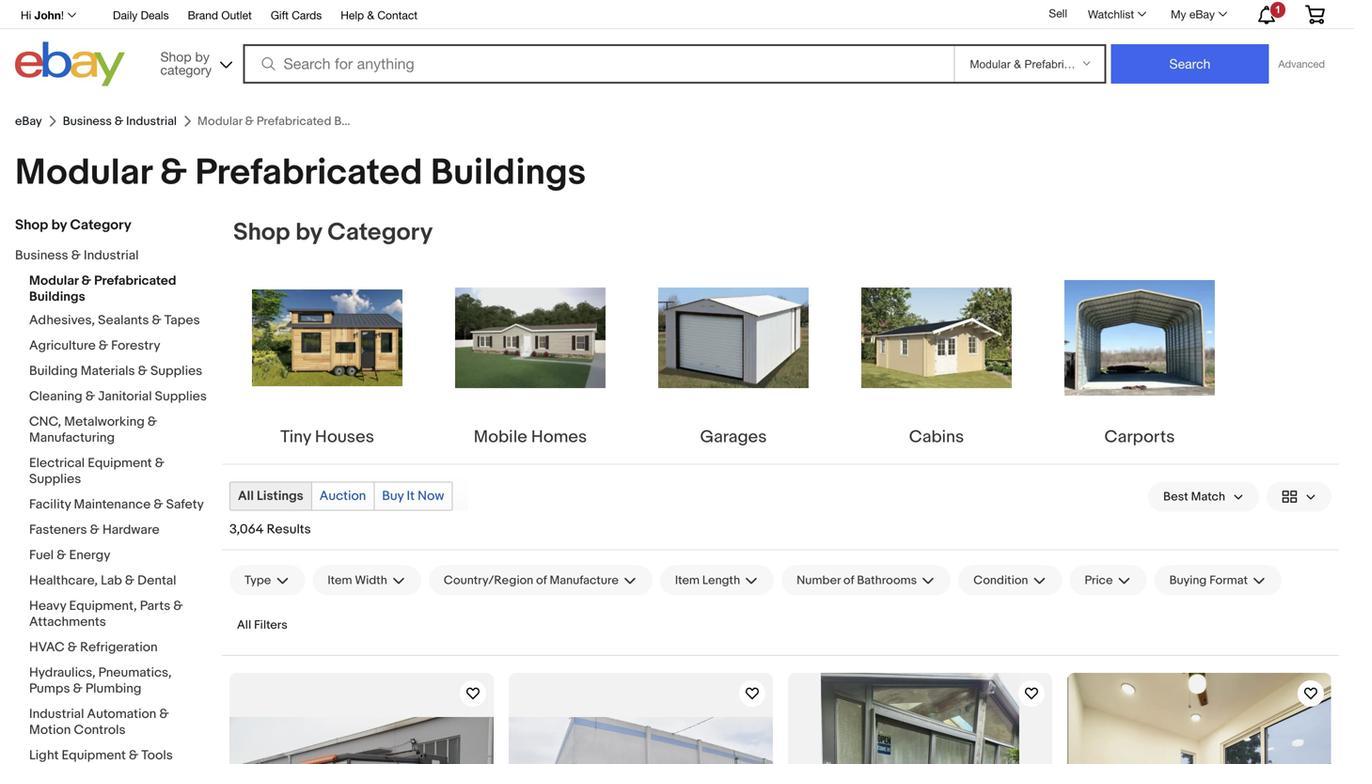 Task type: locate. For each thing, give the bounding box(es) containing it.
tools
[[141, 748, 173, 764]]

help & contact
[[341, 8, 418, 22]]

shop by category button
[[152, 42, 237, 82]]

1 horizontal spatial category
[[328, 218, 433, 247]]

None submit
[[1112, 44, 1270, 84]]

cabins image
[[862, 288, 1012, 388]]

of inside country/region of manufacture dropdown button
[[536, 574, 547, 588]]

modular down the business & industrial
[[15, 151, 152, 195]]

0 vertical spatial industrial
[[126, 114, 177, 129]]

1 vertical spatial buildings
[[29, 289, 85, 305]]

modular inside business & industrial modular & prefabricated buildings adhesives, sealants & tapes agriculture & forestry building materials & supplies cleaning & janitorial supplies cnc, metalworking & manufacturing electrical equipment & supplies facility maintenance & safety fasteners & hardware fuel & energy healthcare, lab & dental heavy equipment, parts & attachments hvac & refrigeration hydraulics, pneumatics, pumps & plumbing industrial automation & motion controls light equipment & tools
[[29, 273, 79, 289]]

light
[[29, 748, 59, 764]]

1 vertical spatial all
[[237, 619, 251, 633]]

category for garages link
[[328, 218, 433, 247]]

equipment,
[[69, 599, 137, 615]]

watchlist
[[1088, 8, 1135, 21]]

business & industrial
[[63, 114, 177, 129]]

cleaning & janitorial supplies link
[[29, 389, 208, 407]]

0 vertical spatial buildings
[[431, 151, 586, 195]]

item left width
[[328, 574, 352, 588]]

1 of from the left
[[536, 574, 547, 588]]

gift cards link
[[271, 6, 322, 26]]

2 of from the left
[[844, 574, 855, 588]]

all filters button
[[230, 611, 295, 641]]

daily deals
[[113, 8, 169, 22]]

buy it now link
[[375, 483, 452, 510]]

format
[[1210, 574, 1249, 588]]

industrial up sealants
[[84, 248, 139, 264]]

hvac
[[29, 640, 65, 656]]

1 item from the left
[[328, 574, 352, 588]]

kubed living container studio 60% off- tiny house - yoga studio - home office - image
[[1068, 674, 1332, 765]]

all listings
[[238, 489, 304, 505]]

1
[[1276, 4, 1281, 16]]

your shopping cart image
[[1305, 5, 1327, 24]]

0 horizontal spatial shop by category
[[15, 217, 132, 234]]

mobile homes
[[474, 427, 587, 448]]

ebay inside modular & prefabricated buildings main content
[[15, 114, 42, 129]]

buy it now
[[382, 489, 444, 505]]

price button
[[1070, 566, 1147, 596]]

buying
[[1170, 574, 1207, 588]]

1 vertical spatial supplies
[[155, 389, 207, 405]]

carports link
[[1046, 263, 1234, 449]]

supplies right janitorial
[[155, 389, 207, 405]]

1 horizontal spatial shop
[[160, 49, 192, 64]]

0 vertical spatial prefabricated
[[195, 151, 423, 195]]

business up the adhesives,
[[15, 248, 68, 264]]

1 vertical spatial business
[[15, 248, 68, 264]]

1 horizontal spatial shop by category
[[233, 218, 433, 247]]

modular & prefabricated buildings main content
[[0, 106, 1355, 765]]

motion
[[29, 723, 71, 739]]

1 horizontal spatial ebay
[[1190, 8, 1216, 21]]

by inside the shop by category
[[195, 49, 210, 64]]

agriculture & forestry link
[[29, 338, 208, 356]]

industrial down "category"
[[126, 114, 177, 129]]

0 horizontal spatial by
[[51, 217, 67, 234]]

business
[[63, 114, 112, 129], [15, 248, 68, 264]]

1 horizontal spatial by
[[195, 49, 210, 64]]

category
[[70, 217, 132, 234], [328, 218, 433, 247]]

item left length in the bottom of the page
[[675, 574, 700, 588]]

of
[[536, 574, 547, 588], [844, 574, 855, 588]]

business & industrial link up the adhesives, sealants & tapes link
[[15, 248, 194, 266]]

carports image
[[1065, 280, 1216, 396]]

business inside business & industrial modular & prefabricated buildings adhesives, sealants & tapes agriculture & forestry building materials & supplies cleaning & janitorial supplies cnc, metalworking & manufacturing electrical equipment & supplies facility maintenance & safety fasteners & hardware fuel & energy healthcare, lab & dental heavy equipment, parts & attachments hvac & refrigeration hydraulics, pneumatics, pumps & plumbing industrial automation & motion controls light equipment & tools
[[15, 248, 68, 264]]

all inside "all filters" button
[[237, 619, 251, 633]]

Search for anything text field
[[246, 46, 951, 82]]

supplies
[[150, 364, 203, 380], [155, 389, 207, 405], [29, 472, 81, 488]]

industrial
[[126, 114, 177, 129], [84, 248, 139, 264], [29, 707, 84, 723]]

of left manufacture
[[536, 574, 547, 588]]

ebay right my
[[1190, 8, 1216, 21]]

watchlist link
[[1078, 3, 1155, 25]]

best
[[1164, 490, 1189, 505]]

1 vertical spatial business & industrial link
[[15, 248, 194, 266]]

1 vertical spatial modular
[[29, 273, 79, 289]]

1 horizontal spatial item
[[675, 574, 700, 588]]

1 horizontal spatial buildings
[[431, 151, 586, 195]]

2 item from the left
[[675, 574, 700, 588]]

houses
[[315, 427, 374, 448]]

ebay inside account 'navigation'
[[1190, 8, 1216, 21]]

tiny
[[280, 427, 311, 448]]

healthcare, lab & dental link
[[29, 573, 208, 591]]

1 vertical spatial ebay
[[15, 114, 42, 129]]

brand outlet
[[188, 8, 252, 22]]

my ebay
[[1171, 8, 1216, 21]]

all up the '3,064'
[[238, 489, 254, 505]]

shop for the adhesives, sealants & tapes link
[[15, 217, 48, 234]]

view: gallery view image
[[1282, 487, 1317, 507]]

business for business & industrial
[[63, 114, 112, 129]]

number
[[797, 574, 841, 588]]

prefabricated
[[195, 151, 423, 195], [94, 273, 176, 289]]

equipment down the "cnc, metalworking & manufacturing" link
[[88, 456, 152, 472]]

modular up the adhesives,
[[29, 273, 79, 289]]

shop by category for garages link
[[233, 218, 433, 247]]

all left filters
[[237, 619, 251, 633]]

buildings inside business & industrial modular & prefabricated buildings adhesives, sealants & tapes agriculture & forestry building materials & supplies cleaning & janitorial supplies cnc, metalworking & manufacturing electrical equipment & supplies facility maintenance & safety fasteners & hardware fuel & energy healthcare, lab & dental heavy equipment, parts & attachments hvac & refrigeration hydraulics, pneumatics, pumps & plumbing industrial automation & motion controls light equipment & tools
[[29, 289, 85, 305]]

2 vertical spatial supplies
[[29, 472, 81, 488]]

0 horizontal spatial shop
[[15, 217, 48, 234]]

category for the adhesives, sealants & tapes link
[[70, 217, 132, 234]]

refrigeration
[[80, 640, 158, 656]]

width
[[355, 574, 387, 588]]

adhesives,
[[29, 313, 95, 329]]

2 horizontal spatial by
[[296, 218, 322, 247]]

0 vertical spatial business
[[63, 114, 112, 129]]

homes
[[531, 427, 587, 448]]

controls
[[74, 723, 126, 739]]

tapes
[[164, 313, 200, 329]]

business & industrial modular & prefabricated buildings adhesives, sealants & tapes agriculture & forestry building materials & supplies cleaning & janitorial supplies cnc, metalworking & manufacturing electrical equipment & supplies facility maintenance & safety fasteners & hardware fuel & energy healthcare, lab & dental heavy equipment, parts & attachments hvac & refrigeration hydraulics, pneumatics, pumps & plumbing industrial automation & motion controls light equipment & tools
[[15, 248, 207, 764]]

supplies up facility
[[29, 472, 81, 488]]

0 horizontal spatial item
[[328, 574, 352, 588]]

my ebay link
[[1161, 3, 1236, 25]]

industrial down pumps
[[29, 707, 84, 723]]

&
[[367, 8, 374, 22], [115, 114, 123, 129], [160, 151, 187, 195], [71, 248, 81, 264], [81, 273, 91, 289], [152, 313, 162, 329], [99, 338, 108, 354], [138, 364, 148, 380], [85, 389, 95, 405], [148, 414, 157, 430], [155, 456, 165, 472], [154, 497, 163, 513], [90, 523, 100, 539], [57, 548, 66, 564], [125, 573, 135, 589], [174, 599, 183, 615], [68, 640, 77, 656], [73, 682, 83, 698], [159, 707, 169, 723], [129, 748, 138, 764]]

agriculture
[[29, 338, 96, 354]]

of right number
[[844, 574, 855, 588]]

1 vertical spatial prefabricated
[[94, 273, 176, 289]]

cute tiny house as seen on shark tank! image
[[821, 674, 1020, 765]]

2 horizontal spatial shop
[[233, 218, 290, 247]]

0 horizontal spatial category
[[70, 217, 132, 234]]

manufacturing
[[29, 430, 115, 446]]

parts
[[140, 599, 171, 615]]

of inside number of bathrooms dropdown button
[[844, 574, 855, 588]]

by for the adhesives, sealants & tapes link
[[51, 217, 67, 234]]

0 horizontal spatial prefabricated
[[94, 273, 176, 289]]

heavy equipment, parts & attachments link
[[29, 599, 208, 633]]

garages image
[[659, 288, 809, 388]]

0 horizontal spatial buildings
[[29, 289, 85, 305]]

gift
[[271, 8, 289, 22]]

forestry
[[111, 338, 160, 354]]

metalworking
[[64, 414, 145, 430]]

buying format button
[[1155, 566, 1282, 596]]

business right ebay link
[[63, 114, 112, 129]]

industrial for business & industrial
[[126, 114, 177, 129]]

number of bathrooms button
[[782, 566, 951, 596]]

mobile
[[474, 427, 528, 448]]

business & industrial link down "category"
[[63, 114, 177, 129]]

type button
[[230, 566, 305, 596]]

fuel & energy link
[[29, 548, 208, 566]]

industrial for business & industrial modular & prefabricated buildings adhesives, sealants & tapes agriculture & forestry building materials & supplies cleaning & janitorial supplies cnc, metalworking & manufacturing electrical equipment & supplies facility maintenance & safety fasteners & hardware fuel & energy healthcare, lab & dental heavy equipment, parts & attachments hvac & refrigeration hydraulics, pneumatics, pumps & plumbing industrial automation & motion controls light equipment & tools
[[84, 248, 139, 264]]

1 horizontal spatial prefabricated
[[195, 151, 423, 195]]

0 horizontal spatial ebay
[[15, 114, 42, 129]]

advanced
[[1279, 58, 1326, 70]]

hydraulics,
[[29, 666, 96, 682]]

hydraulics, pneumatics, pumps & plumbing link
[[29, 666, 208, 699]]

cnc, metalworking & manufacturing link
[[29, 414, 208, 448]]

0 vertical spatial ebay
[[1190, 8, 1216, 21]]

ebay left the business & industrial
[[15, 114, 42, 129]]

0 vertical spatial business & industrial link
[[63, 114, 177, 129]]

1 vertical spatial industrial
[[84, 248, 139, 264]]

business for business & industrial modular & prefabricated buildings adhesives, sealants & tapes agriculture & forestry building materials & supplies cleaning & janitorial supplies cnc, metalworking & manufacturing electrical equipment & supplies facility maintenance & safety fasteners & hardware fuel & energy healthcare, lab & dental heavy equipment, parts & attachments hvac & refrigeration hydraulics, pneumatics, pumps & plumbing industrial automation & motion controls light equipment & tools
[[15, 248, 68, 264]]

price
[[1085, 574, 1114, 588]]

all inside all listings link
[[238, 489, 254, 505]]

ebay
[[1190, 8, 1216, 21], [15, 114, 42, 129]]

supplies down forestry on the left of the page
[[150, 364, 203, 380]]

equipment
[[88, 456, 152, 472], [62, 748, 126, 764]]

equipment down controls
[[62, 748, 126, 764]]

prefabricated inside business & industrial modular & prefabricated buildings adhesives, sealants & tapes agriculture & forestry building materials & supplies cleaning & janitorial supplies cnc, metalworking & manufacturing electrical equipment & supplies facility maintenance & safety fasteners & hardware fuel & energy healthcare, lab & dental heavy equipment, parts & attachments hvac & refrigeration hydraulics, pneumatics, pumps & plumbing industrial automation & motion controls light equipment & tools
[[94, 273, 176, 289]]

lab
[[101, 573, 122, 589]]

shop for garages link
[[233, 218, 290, 247]]

1 horizontal spatial of
[[844, 574, 855, 588]]

all filters
[[237, 619, 288, 633]]

all for all filters
[[237, 619, 251, 633]]

country/region of manufacture button
[[429, 566, 653, 596]]

cabins link
[[843, 263, 1031, 449]]

heavy
[[29, 599, 66, 615]]

item for item length
[[675, 574, 700, 588]]

by
[[195, 49, 210, 64], [51, 217, 67, 234], [296, 218, 322, 247]]

0 horizontal spatial of
[[536, 574, 547, 588]]

1 vertical spatial equipment
[[62, 748, 126, 764]]

0 vertical spatial all
[[238, 489, 254, 505]]

cnc,
[[29, 414, 61, 430]]



Task type: describe. For each thing, give the bounding box(es) containing it.
it
[[407, 489, 415, 505]]

3,064 results
[[230, 522, 311, 538]]

fasteners & hardware link
[[29, 523, 208, 540]]

2 vertical spatial industrial
[[29, 707, 84, 723]]

container house image
[[509, 718, 773, 765]]

safety
[[166, 497, 204, 513]]

ebay link
[[15, 114, 42, 129]]

mobile homes image
[[455, 288, 606, 388]]

help
[[341, 8, 364, 22]]

item length
[[675, 574, 741, 588]]

daily deals link
[[113, 6, 169, 26]]

industrial automation & motion controls link
[[29, 707, 208, 741]]

daily
[[113, 8, 138, 22]]

electrical
[[29, 456, 85, 472]]

attachments
[[29, 615, 106, 631]]

healthcare,
[[29, 573, 98, 589]]

item for item width
[[328, 574, 352, 588]]

now
[[418, 489, 444, 505]]

results
[[267, 522, 311, 538]]

buy
[[382, 489, 404, 505]]

automation
[[87, 707, 156, 723]]

carports
[[1105, 427, 1175, 448]]

mobile homes link
[[437, 263, 625, 449]]

tiny houses
[[280, 427, 374, 448]]

pumps
[[29, 682, 70, 698]]

sealants
[[98, 313, 149, 329]]

auction link
[[312, 483, 374, 510]]

account navigation
[[10, 0, 1340, 29]]

maintenance
[[74, 497, 151, 513]]

cabins
[[909, 427, 965, 448]]

materials
[[81, 364, 135, 380]]

my
[[1171, 8, 1187, 21]]

3,064
[[230, 522, 264, 538]]

none submit inside shop by category banner
[[1112, 44, 1270, 84]]

item width button
[[313, 566, 421, 596]]

help & contact link
[[341, 6, 418, 26]]

outlet
[[221, 8, 252, 22]]

building
[[29, 364, 78, 380]]

energy
[[69, 548, 110, 564]]

category
[[160, 62, 212, 78]]

buying format
[[1170, 574, 1249, 588]]

0 vertical spatial equipment
[[88, 456, 152, 472]]

pneumatics,
[[98, 666, 172, 682]]

0 vertical spatial modular
[[15, 151, 152, 195]]

janitorial
[[98, 389, 152, 405]]

fasteners
[[29, 523, 87, 539]]

fuel
[[29, 548, 54, 564]]

facility
[[29, 497, 71, 513]]

brand outlet link
[[188, 6, 252, 26]]

hardware
[[102, 523, 160, 539]]

shop inside the shop by category
[[160, 49, 192, 64]]

bathrooms
[[857, 574, 917, 588]]

hi
[[21, 8, 31, 22]]

of for number
[[844, 574, 855, 588]]

0 vertical spatial supplies
[[150, 364, 203, 380]]

contact
[[378, 8, 418, 22]]

deals
[[141, 8, 169, 22]]

tiny houses link
[[233, 263, 421, 449]]

best match
[[1164, 490, 1226, 505]]

sell
[[1049, 7, 1068, 20]]

type
[[245, 574, 271, 588]]

item width
[[328, 574, 387, 588]]

number of bathrooms
[[797, 574, 917, 588]]

country/region of manufacture
[[444, 574, 619, 588]]

light equipment & tools link
[[29, 748, 208, 765]]

garages link
[[640, 263, 828, 449]]

& inside help & contact "link"
[[367, 8, 374, 22]]

auction
[[320, 489, 366, 505]]

sell link
[[1041, 7, 1076, 20]]

brand
[[188, 8, 218, 22]]

building materials & supplies link
[[29, 364, 208, 381]]

electrical equipment & supplies link
[[29, 456, 208, 490]]

tiny houses image
[[252, 290, 403, 387]]

plumbing
[[86, 682, 142, 698]]

modular & prefabricated buildings
[[15, 151, 586, 195]]

gift cards
[[271, 8, 322, 22]]

all for all listings
[[238, 489, 254, 505]]

by for garages link
[[296, 218, 322, 247]]

shop by category for the adhesives, sealants & tapes link
[[15, 217, 132, 234]]

john
[[34, 8, 61, 22]]

dental
[[138, 573, 176, 589]]

shop by category banner
[[10, 0, 1340, 91]]

item length button
[[660, 566, 774, 596]]

of for country/region
[[536, 574, 547, 588]]

cleaning
[[29, 389, 83, 405]]

pre-order deposit for bastone 15x20x8ft mobile expandable prefab house image
[[230, 718, 494, 765]]

all listings link
[[230, 483, 311, 510]]

1 button
[[1242, 1, 1291, 27]]

match
[[1192, 490, 1226, 505]]

advanced link
[[1270, 45, 1335, 83]]

best match button
[[1149, 482, 1260, 512]]

filters
[[254, 619, 288, 633]]



Task type: vqa. For each thing, say whether or not it's contained in the screenshot.
Item Length DROPDOWN BUTTON
yes



